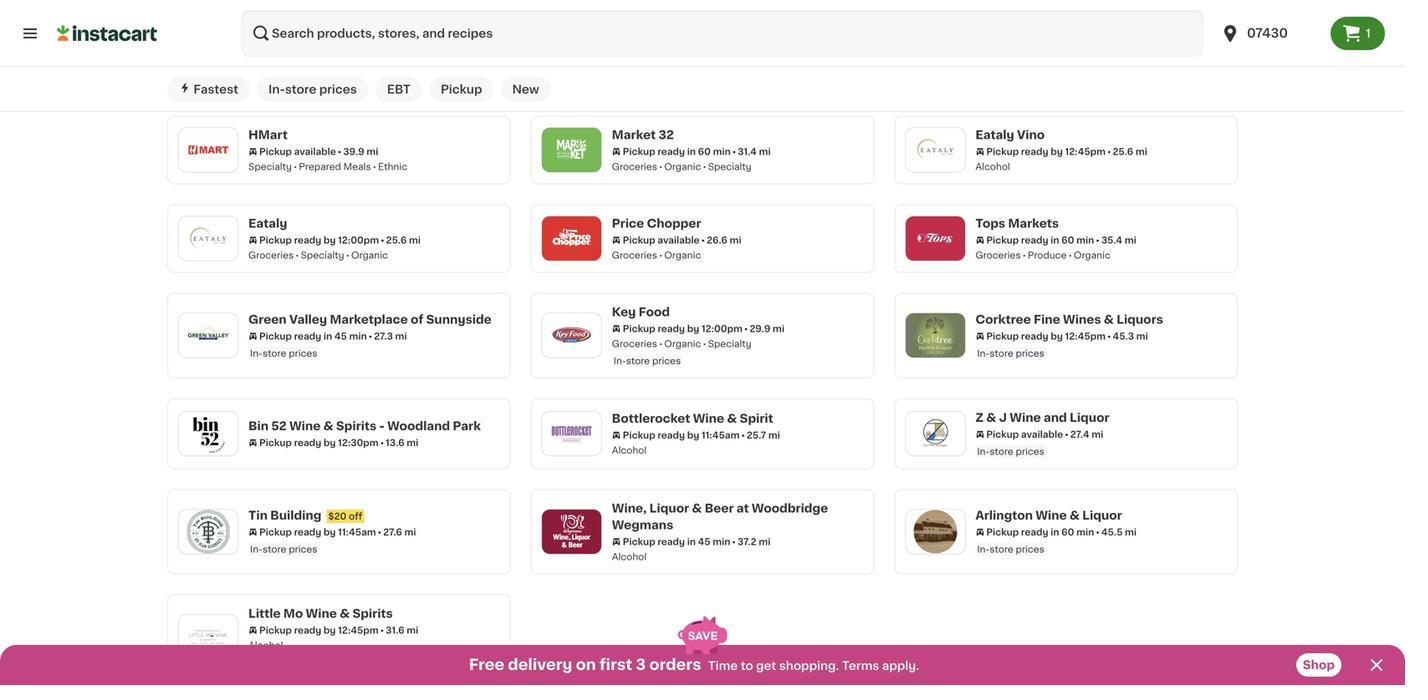 Task type: describe. For each thing, give the bounding box(es) containing it.
ready for wine, liquor & beer at montvale wegmans
[[294, 58, 321, 67]]

12:30pm
[[338, 439, 379, 448]]

mi for bin 52 wine & spirits - woodland park
[[407, 439, 418, 448]]

in for market 32
[[687, 147, 696, 156]]

vino
[[1017, 129, 1045, 141]]

specialty up "valley"
[[301, 251, 344, 260]]

specialty down 31.4
[[708, 162, 752, 171]]

eataly for eataly vino
[[975, 129, 1014, 141]]

price chopper
[[612, 218, 701, 229]]

green valley marketplace of sunnyside
[[248, 314, 492, 326]]

save image
[[678, 617, 727, 655]]

organic for groceries organic specialty
[[664, 162, 701, 171]]

in- for pickup ready in 45 min
[[250, 349, 263, 358]]

25.6 for eataly
[[386, 236, 407, 245]]

wine right the j
[[1010, 412, 1041, 424]]

in-store prices button
[[257, 77, 369, 102]]

bottlerocket wine & spirit logo image
[[550, 412, 594, 456]]

07430
[[1247, 27, 1288, 39]]

27.6
[[383, 528, 402, 537]]

in- for pickup ready by 11:45am
[[250, 545, 263, 555]]

groceries for groceries produce organic
[[975, 251, 1021, 260]]

39.9 mi
[[343, 147, 378, 156]]

j
[[999, 412, 1007, 424]]

on
[[576, 658, 596, 673]]

little mo wine & spirits logo image
[[187, 616, 230, 660]]

27.4 mi
[[1070, 430, 1103, 439]]

available for z & j wine and liquor
[[1021, 430, 1063, 439]]

pickup ready in 60 min for markets
[[986, 236, 1094, 245]]

60 for wine
[[1061, 528, 1074, 537]]

1 07430 button from the left
[[1210, 10, 1331, 57]]

organic up green valley marketplace of sunnyside
[[351, 251, 388, 260]]

wine, liquor & beer at hanover wegmans
[[975, 31, 1168, 59]]

mi for little mo wine & spirits
[[407, 626, 418, 636]]

25.6 for eataly vino
[[1113, 147, 1133, 156]]

arlington wine & liquor logo image
[[914, 510, 957, 554]]

mi for green valley marketplace of sunnyside
[[395, 332, 407, 341]]

pickup for tops markets
[[986, 236, 1019, 245]]

31.4
[[738, 147, 757, 156]]

& inside the wine, liquor & beer at woodbridge wegmans
[[692, 503, 702, 515]]

liquor for wine, liquor & beer at hanover wegmans
[[1013, 31, 1053, 43]]

Search field
[[241, 10, 1204, 57]]

alcohol for wine, liquor & beer at woodbridge wegmans
[[612, 553, 647, 562]]

apply.
[[882, 661, 919, 672]]

by for little mo wine & spirits
[[324, 626, 336, 636]]

mi for z & j wine and liquor
[[1092, 430, 1103, 439]]

store for pickup ready by 12:45pm
[[990, 349, 1013, 358]]

alcohol for eataly vino
[[975, 162, 1010, 171]]

alcohol for bottlerocket wine & spirit
[[612, 446, 647, 455]]

beer for woodbridge
[[705, 503, 734, 515]]

by down $20
[[324, 528, 336, 537]]

little
[[248, 608, 281, 620]]

z
[[975, 412, 984, 424]]

available for price chopper
[[658, 236, 700, 245]]

key food logo image
[[550, 314, 594, 358]]

3
[[636, 658, 646, 673]]

time
[[708, 661, 738, 672]]

instacart logo image
[[57, 23, 157, 43]]

35.4 mi
[[1101, 236, 1136, 245]]

6.9
[[383, 58, 398, 67]]

store for pickup ready in 45 min
[[263, 349, 286, 358]]

pickup ready by 12:00pm for eataly
[[259, 236, 379, 245]]

pickup ready in 60 min for liquor
[[986, 66, 1094, 75]]

ready for bottlerocket wine & spirit
[[658, 431, 685, 440]]

13.6 mi
[[386, 439, 418, 448]]

pickup available for hmart
[[259, 147, 336, 156]]

pickup inside button
[[441, 84, 482, 95]]

39.9
[[343, 147, 364, 156]]

store for pickup ready in 60 min
[[990, 545, 1013, 555]]

ready for wine, liquor & beer at woodbridge wegmans
[[658, 538, 685, 547]]

37.2
[[738, 538, 757, 547]]

ebt button
[[375, 77, 422, 102]]

eataly vino logo image
[[914, 128, 957, 172]]

groceries right drugstore
[[737, 56, 782, 66]]

in for green valley marketplace of sunnyside
[[324, 332, 332, 341]]

corktree fine wines & liquors logo image
[[914, 314, 957, 358]]

fine
[[1034, 314, 1060, 326]]

26.6 mi
[[707, 236, 741, 245]]

wine, liquor & beer at woodbridge wegmans logo image
[[550, 510, 594, 554]]

at for hanover
[[1100, 31, 1113, 43]]

pickup ready in 60 min for 32
[[623, 147, 731, 156]]

organic for groceries organic specialty in-store prices
[[664, 339, 701, 349]]

delivery
[[508, 658, 572, 673]]

pickup for wine, liquor & beer at woodbridge wegmans
[[623, 538, 655, 547]]

z & j wine and liquor
[[975, 412, 1109, 424]]

by for bin 52 wine & spirits - woodland park
[[324, 439, 336, 448]]

hmart
[[248, 129, 288, 141]]

min for market 32
[[713, 147, 731, 156]]

prices inside 'button'
[[319, 84, 357, 95]]

store for pickup ready by 11:45am
[[263, 545, 286, 555]]

35.4
[[1101, 236, 1122, 245]]

37.2 mi
[[738, 538, 771, 547]]

pickup ready in 45 min for valley
[[259, 332, 367, 341]]

park
[[453, 421, 481, 432]]

beer for hanover
[[1068, 31, 1097, 43]]

shop
[[1303, 660, 1335, 672]]

12:00pm for key food
[[702, 324, 743, 334]]

key
[[612, 306, 636, 318]]

green
[[248, 314, 287, 326]]

26.6
[[707, 236, 727, 245]]

31.6
[[386, 626, 404, 636]]

in- inside in-store prices 'button'
[[268, 84, 285, 95]]

tops markets
[[975, 218, 1059, 229]]

pickup for wine, liquor & beer at hanover wegmans
[[986, 66, 1019, 75]]

hanover
[[1115, 31, 1168, 43]]

pickup available for price chopper
[[623, 236, 700, 245]]

pickup ready in 45 min for liquor
[[623, 538, 730, 547]]

by for corktree fine wines & liquors
[[1051, 332, 1063, 341]]

1
[[1366, 28, 1371, 39]]

liquors
[[1117, 314, 1163, 326]]

shopping.
[[779, 661, 839, 672]]

31.6 mi
[[386, 626, 418, 636]]

ready for bin 52 wine & spirits - woodland park
[[294, 439, 321, 448]]

groceries for groceries specialty organic
[[248, 251, 294, 260]]

wine, liquor & beer at montvale wegmans
[[248, 24, 446, 52]]

45.5 mi
[[1101, 528, 1137, 537]]

11:30am
[[338, 58, 376, 67]]

prices for pickup ready by 12:45pm
[[1016, 349, 1044, 358]]

markets
[[1008, 218, 1059, 229]]

groceries for groceries organic specialty in-store prices
[[612, 339, 657, 349]]

25.7 mi
[[747, 431, 780, 440]]

store for pickup available
[[990, 447, 1013, 457]]

new button
[[501, 77, 551, 102]]

arlington wine & liquor
[[975, 510, 1122, 522]]

wine left spirit
[[693, 413, 724, 425]]

& inside wine, liquor & beer at hanover wegmans
[[1055, 31, 1066, 43]]

29.9 mi
[[750, 324, 784, 334]]

ready down tin building $20 off
[[294, 528, 321, 537]]

min for wine, liquor & beer at woodbridge wegmans
[[713, 538, 730, 547]]

groceries organic specialty
[[612, 162, 752, 171]]

pickup for bottlerocket wine & spirit
[[623, 431, 655, 440]]

pickup down tin
[[259, 528, 292, 537]]

off
[[349, 512, 362, 522]]

market 32 logo image
[[550, 128, 594, 172]]

ready for corktree fine wines & liquors
[[1021, 332, 1048, 341]]

25.7
[[747, 431, 766, 440]]

ready for eataly
[[294, 236, 321, 245]]

in-store prices inside 'button'
[[268, 84, 357, 95]]

tin building $20 off
[[248, 510, 362, 522]]

by for wine, liquor & beer at montvale wegmans
[[324, 58, 336, 67]]

wine up pickup ready by 12:30pm
[[289, 421, 321, 432]]

32
[[659, 129, 674, 141]]

organic for groceries organic
[[664, 251, 701, 260]]

21.3
[[1101, 66, 1120, 75]]

pickup ready by 11:30am
[[259, 58, 376, 67]]

min for arlington wine & liquor
[[1076, 528, 1094, 537]]

eataly vino
[[975, 129, 1045, 141]]

mi for key food
[[773, 324, 784, 334]]

ethnic
[[378, 162, 407, 171]]

corktree fine wines & liquors
[[975, 314, 1163, 326]]

mi for hmart
[[367, 147, 378, 156]]

min for tops markets
[[1076, 236, 1094, 245]]

arlington
[[975, 510, 1033, 522]]

pickup for price chopper
[[623, 236, 655, 245]]



Task type: vqa. For each thing, say whether or not it's contained in the screenshot.


Task type: locate. For each thing, give the bounding box(es) containing it.
wine right mo
[[306, 608, 337, 620]]

0 vertical spatial 12:45pm
[[1065, 147, 1106, 156]]

store down green
[[263, 349, 286, 358]]

prices down 11:30am
[[319, 84, 357, 95]]

13.6
[[386, 439, 404, 448]]

liquor inside the wine, liquor & beer at woodbridge wegmans
[[649, 503, 689, 515]]

available down chopper
[[658, 236, 700, 245]]

mi for wine, liquor & beer at woodbridge wegmans
[[759, 538, 771, 547]]

hmart logo image
[[187, 128, 230, 172]]

in-store prices for z
[[977, 447, 1044, 457]]

pickup down bottlerocket
[[623, 431, 655, 440]]

pickup down little
[[259, 626, 292, 636]]

montvale
[[388, 24, 446, 35]]

in- down green
[[250, 349, 263, 358]]

spirits for 52
[[336, 421, 376, 432]]

z & j wine and liquor logo image
[[914, 412, 957, 456]]

by down little mo wine & spirits
[[324, 626, 336, 636]]

beer inside the wine, liquor & beer at woodbridge wegmans
[[705, 503, 734, 515]]

ready for green valley marketplace of sunnyside
[[294, 332, 321, 341]]

1 vertical spatial 12:00pm
[[702, 324, 743, 334]]

store down key food
[[626, 357, 650, 366]]

store down tin
[[263, 545, 286, 555]]

organic down 35.4
[[1074, 251, 1111, 260]]

ready down the fine
[[1021, 332, 1048, 341]]

little mo wine & spirits
[[248, 608, 393, 620]]

31.4 mi
[[738, 147, 771, 156]]

free delivery on first 3 orders time to get shopping. terms apply.
[[469, 658, 919, 673]]

pickup ready by 12:45pm for fine
[[986, 332, 1106, 341]]

organic
[[664, 162, 701, 171], [351, 251, 388, 260], [664, 251, 701, 260], [1074, 251, 1111, 260], [664, 339, 701, 349]]

1 horizontal spatial 45
[[698, 538, 710, 547]]

mi
[[401, 58, 412, 67], [1122, 66, 1134, 75], [367, 147, 378, 156], [759, 147, 771, 156], [1136, 147, 1147, 156], [409, 236, 421, 245], [730, 236, 741, 245], [1125, 236, 1136, 245], [773, 324, 784, 334], [395, 332, 407, 341], [1136, 332, 1148, 341], [1092, 430, 1103, 439], [768, 431, 780, 440], [407, 439, 418, 448], [404, 528, 416, 537], [1125, 528, 1137, 537], [759, 538, 771, 547], [407, 626, 418, 636]]

0 vertical spatial pickup available
[[259, 147, 336, 156]]

mi for eataly vino
[[1136, 147, 1147, 156]]

0 vertical spatial pickup ready in 45 min
[[259, 332, 367, 341]]

wegmans
[[248, 40, 310, 52], [975, 48, 1037, 59], [612, 520, 673, 531]]

0 horizontal spatial wegmans
[[248, 40, 310, 52]]

pickup available up groceries organic
[[623, 236, 700, 245]]

tin
[[248, 510, 268, 522]]

in- for pickup ready by 12:45pm
[[977, 349, 990, 358]]

price
[[612, 218, 644, 229]]

1 vertical spatial eataly
[[248, 218, 287, 229]]

1 horizontal spatial pickup ready by 12:00pm
[[623, 324, 743, 334]]

in down the wine, liquor & beer at woodbridge wegmans
[[687, 538, 696, 547]]

wine, inside wine, liquor & beer at montvale wegmans
[[248, 24, 283, 35]]

0 horizontal spatial beer
[[341, 24, 370, 35]]

pickup down arlington
[[986, 528, 1019, 537]]

in down "valley"
[[324, 332, 332, 341]]

in-store prices down the j
[[977, 447, 1044, 457]]

0 vertical spatial spirits
[[336, 421, 376, 432]]

first
[[600, 658, 632, 673]]

1 vertical spatial pickup available
[[623, 236, 700, 245]]

liquor for wine, liquor & beer at woodbridge wegmans
[[649, 503, 689, 515]]

beer inside wine, liquor & beer at hanover wegmans
[[1068, 31, 1097, 43]]

11:45am for 25.7 mi
[[702, 431, 740, 440]]

groceries inside groceries organic specialty in-store prices
[[612, 339, 657, 349]]

pickup right 'ebt'
[[441, 84, 482, 95]]

wine, inside the wine, liquor & beer at woodbridge wegmans
[[612, 503, 647, 515]]

1 vertical spatial spirits
[[352, 608, 393, 620]]

beer left woodbridge
[[705, 503, 734, 515]]

spirits
[[336, 421, 376, 432], [352, 608, 393, 620]]

0 vertical spatial pickup ready by 12:00pm
[[259, 236, 379, 245]]

wegmans for wine, liquor & beer at woodbridge wegmans
[[612, 520, 673, 531]]

mi for wine, liquor & beer at montvale wegmans
[[401, 58, 412, 67]]

pickup for corktree fine wines & liquors
[[986, 332, 1019, 341]]

wine, inside wine, liquor & beer at hanover wegmans
[[975, 31, 1010, 43]]

0 horizontal spatial available
[[294, 147, 336, 156]]

specialty down hmart
[[248, 162, 292, 171]]

0 horizontal spatial pickup available
[[259, 147, 336, 156]]

pickup available for z & j wine and liquor
[[986, 430, 1063, 439]]

1 vertical spatial 45
[[698, 538, 710, 547]]

mi for market 32
[[759, 147, 771, 156]]

45.3
[[1113, 332, 1134, 341]]

mi for eataly
[[409, 236, 421, 245]]

& inside wine, liquor & beer at montvale wegmans
[[328, 24, 338, 35]]

groceries down market
[[612, 162, 657, 171]]

1 vertical spatial pickup ready in 45 min
[[623, 538, 730, 547]]

12:00pm for eataly
[[338, 236, 379, 245]]

available up the prepared
[[294, 147, 336, 156]]

prices
[[319, 84, 357, 95], [289, 349, 317, 358], [1016, 349, 1044, 358], [652, 357, 681, 366], [1016, 447, 1044, 457], [289, 545, 317, 555], [1016, 545, 1044, 555]]

min down the wine, liquor & beer at woodbridge wegmans
[[713, 538, 730, 547]]

get
[[756, 661, 776, 672]]

alcohol for little mo wine & spirits
[[248, 641, 283, 651]]

by down bottlerocket wine & spirit
[[687, 431, 699, 440]]

alcohol right wine, liquor & beer at woodbridge wegmans logo
[[612, 553, 647, 562]]

pickup ready by 12:30pm
[[259, 439, 379, 448]]

1 horizontal spatial 11:45am
[[702, 431, 740, 440]]

pickup ready by 11:45am
[[623, 431, 740, 440], [259, 528, 376, 537]]

groceries down tops
[[975, 251, 1021, 260]]

pickup down tops
[[986, 236, 1019, 245]]

1 vertical spatial pickup ready by 11:45am
[[259, 528, 376, 537]]

min left 31.4
[[713, 147, 731, 156]]

spirits for mo
[[352, 608, 393, 620]]

pickup down 52
[[259, 439, 292, 448]]

valley
[[289, 314, 327, 326]]

in-store prices
[[268, 84, 357, 95], [250, 349, 317, 358], [977, 349, 1044, 358], [977, 447, 1044, 457], [250, 545, 317, 555], [977, 545, 1044, 555]]

beer
[[341, 24, 370, 35], [1068, 31, 1097, 43], [705, 503, 734, 515]]

sunnyside
[[426, 314, 492, 326]]

45 down marketplace
[[334, 332, 347, 341]]

pickup ready by 12:45pm for vino
[[986, 147, 1106, 156]]

beer inside wine, liquor & beer at montvale wegmans
[[341, 24, 370, 35]]

pickup for little mo wine & spirits
[[259, 626, 292, 636]]

ready down "valley"
[[294, 332, 321, 341]]

store down arlington
[[990, 545, 1013, 555]]

pickup ready in 60 min up 'groceries produce organic'
[[986, 236, 1094, 245]]

by up groceries organic specialty in-store prices
[[687, 324, 699, 334]]

21.3 mi
[[1101, 66, 1134, 75]]

0 horizontal spatial 25.6 mi
[[386, 236, 421, 245]]

0 horizontal spatial pickup ready in 45 min
[[259, 332, 367, 341]]

of
[[411, 314, 423, 326]]

in-store prices down building
[[250, 545, 317, 555]]

in- down tin
[[250, 545, 263, 555]]

None search field
[[241, 10, 1204, 57]]

wegmans up eataly vino
[[975, 48, 1037, 59]]

pickup ready by 12:00pm for key food
[[623, 324, 743, 334]]

wine right arlington
[[1036, 510, 1067, 522]]

60 up groceries organic specialty
[[698, 147, 711, 156]]

ready for eataly vino
[[1021, 147, 1048, 156]]

in-
[[268, 84, 285, 95], [250, 349, 263, 358], [977, 349, 990, 358], [614, 357, 626, 366], [977, 447, 990, 457], [250, 545, 263, 555], [977, 545, 990, 555]]

shop button
[[1296, 654, 1342, 677]]

pickup ready by 12:00pm
[[259, 236, 379, 245], [623, 324, 743, 334]]

wines
[[1063, 314, 1101, 326]]

0 horizontal spatial pickup ready by 11:45am
[[259, 528, 376, 537]]

ready down bottlerocket
[[658, 431, 685, 440]]

1 vertical spatial 11:45am
[[338, 528, 376, 537]]

at inside wine, liquor & beer at montvale wegmans
[[373, 24, 385, 35]]

wegmans inside wine, liquor & beer at hanover wegmans
[[975, 48, 1037, 59]]

pickup button
[[429, 77, 494, 102]]

pickup for eataly
[[259, 236, 292, 245]]

27.4
[[1070, 430, 1089, 439]]

mi for wine, liquor & beer at hanover wegmans
[[1122, 66, 1134, 75]]

2 vertical spatial 12:45pm
[[338, 626, 379, 636]]

1 horizontal spatial wine,
[[612, 503, 647, 515]]

1 vertical spatial pickup ready by 12:00pm
[[623, 324, 743, 334]]

in-store prices down green
[[250, 349, 317, 358]]

pickup ready by 12:45pm down little mo wine & spirits
[[259, 626, 379, 636]]

at for montvale
[[373, 24, 385, 35]]

woodland
[[387, 421, 450, 432]]

pickup down corktree
[[986, 332, 1019, 341]]

&
[[328, 24, 338, 35], [1055, 31, 1066, 43], [1104, 314, 1114, 326], [986, 412, 996, 424], [727, 413, 737, 425], [323, 421, 333, 432], [692, 503, 702, 515], [1070, 510, 1080, 522], [340, 608, 350, 620]]

new
[[512, 84, 539, 95]]

prices for pickup ready by 11:45am
[[289, 545, 317, 555]]

eataly logo image
[[187, 217, 230, 260]]

fastest
[[194, 84, 238, 95]]

in-store prices for green
[[250, 349, 317, 358]]

0 vertical spatial 45
[[334, 332, 347, 341]]

1 horizontal spatial 25.6
[[1113, 147, 1133, 156]]

1 vertical spatial available
[[658, 236, 700, 245]]

alcohol down bottlerocket
[[612, 446, 647, 455]]

45 for marketplace
[[334, 332, 347, 341]]

in- for pickup available
[[977, 447, 990, 457]]

2 horizontal spatial wine,
[[975, 31, 1010, 43]]

specialty
[[248, 162, 292, 171], [708, 162, 752, 171], [301, 251, 344, 260], [708, 339, 752, 349]]

mi for arlington wine & liquor
[[1125, 528, 1137, 537]]

2 07430 button from the left
[[1220, 10, 1321, 57]]

personal care drugstore groceries
[[612, 56, 782, 66]]

min left 45.5
[[1076, 528, 1094, 537]]

by up the groceries specialty organic
[[324, 236, 336, 245]]

pickup down eataly vino
[[986, 147, 1019, 156]]

at inside wine, liquor & beer at hanover wegmans
[[1100, 31, 1113, 43]]

60 down arlington wine & liquor
[[1061, 528, 1074, 537]]

wine,
[[248, 24, 283, 35], [975, 31, 1010, 43], [612, 503, 647, 515]]

in-store prices down arlington
[[977, 545, 1044, 555]]

in-store prices down pickup ready by 11:30am
[[268, 84, 357, 95]]

0 horizontal spatial pickup ready by 12:00pm
[[259, 236, 379, 245]]

pickup for market 32
[[623, 147, 655, 156]]

0 vertical spatial pickup ready by 12:45pm
[[986, 147, 1106, 156]]

0 horizontal spatial at
[[373, 24, 385, 35]]

store
[[285, 84, 316, 95], [263, 349, 286, 358], [990, 349, 1013, 358], [626, 357, 650, 366], [990, 447, 1013, 457], [263, 545, 286, 555], [990, 545, 1013, 555]]

prices for pickup ready in 45 min
[[289, 349, 317, 358]]

food
[[639, 306, 670, 318]]

store inside 'button'
[[285, 84, 316, 95]]

12:45pm for vino
[[1065, 147, 1106, 156]]

wegmans for wine, liquor & beer at hanover wegmans
[[975, 48, 1037, 59]]

45 for &
[[698, 538, 710, 547]]

27.3
[[374, 332, 393, 341]]

pickup available down z & j wine and liquor
[[986, 430, 1063, 439]]

ready down the wine, liquor & beer at woodbridge wegmans
[[658, 538, 685, 547]]

tin building logo image
[[187, 510, 230, 554]]

close image
[[1367, 656, 1387, 676]]

0 vertical spatial 25.6
[[1113, 147, 1133, 156]]

personal
[[612, 56, 652, 66]]

ready
[[294, 58, 321, 67], [1021, 66, 1048, 75], [658, 147, 685, 156], [1021, 147, 1048, 156], [294, 236, 321, 245], [1021, 236, 1048, 245], [658, 324, 685, 334], [294, 332, 321, 341], [1021, 332, 1048, 341], [658, 431, 685, 440], [294, 439, 321, 448], [294, 528, 321, 537], [1021, 528, 1048, 537], [658, 538, 685, 547], [294, 626, 321, 636]]

45.3 mi
[[1113, 332, 1148, 341]]

25.6 mi down 21.3 mi
[[1113, 147, 1147, 156]]

produce
[[1028, 251, 1067, 260]]

mi for corktree fine wines & liquors
[[1136, 332, 1148, 341]]

0 horizontal spatial wine,
[[248, 24, 283, 35]]

11:45am for 27.6 mi
[[338, 528, 376, 537]]

specialty down 29.9 at the top right of the page
[[708, 339, 752, 349]]

in- down key on the top left of page
[[614, 357, 626, 366]]

prices down the fine
[[1016, 349, 1044, 358]]

green valley marketplace of sunnyside logo image
[[187, 314, 230, 358]]

pickup down the j
[[986, 430, 1019, 439]]

min for wine, liquor & beer at hanover wegmans
[[1076, 66, 1094, 75]]

in for wine, liquor & beer at woodbridge wegmans
[[687, 538, 696, 547]]

wine, liquor & beer at woodbridge wegmans
[[612, 503, 828, 531]]

alcohol down pickup ready by 11:30am
[[248, 73, 283, 82]]

1 horizontal spatial eataly
[[975, 129, 1014, 141]]

in- up hmart
[[268, 84, 285, 95]]

in-store prices for corktree
[[977, 349, 1044, 358]]

25.6 mi for eataly
[[386, 236, 421, 245]]

0 horizontal spatial eataly
[[248, 218, 287, 229]]

pickup for bin 52 wine & spirits - woodland park
[[259, 439, 292, 448]]

60 down wine, liquor & beer at hanover wegmans
[[1061, 66, 1074, 75]]

at up '6.9'
[[373, 24, 385, 35]]

in- down corktree
[[977, 349, 990, 358]]

ready for wine, liquor & beer at hanover wegmans
[[1021, 66, 1048, 75]]

at for woodbridge
[[737, 503, 749, 515]]

in-store prices for arlington
[[977, 545, 1044, 555]]

27.3 mi
[[374, 332, 407, 341]]

by up markets
[[1051, 147, 1063, 156]]

corktree
[[975, 314, 1031, 326]]

groceries up green
[[248, 251, 294, 260]]

25.6 mi for eataly vino
[[1113, 147, 1147, 156]]

0 vertical spatial available
[[294, 147, 336, 156]]

pickup for arlington wine & liquor
[[986, 528, 1019, 537]]

1 vertical spatial 25.6
[[386, 236, 407, 245]]

store inside groceries organic specialty in-store prices
[[626, 357, 650, 366]]

beer for montvale
[[341, 24, 370, 35]]

ready for tops markets
[[1021, 236, 1048, 245]]

pickup right wine, liquor & beer at woodbridge wegmans logo
[[623, 538, 655, 547]]

11:45am
[[702, 431, 740, 440], [338, 528, 376, 537]]

60 for liquor
[[1061, 66, 1074, 75]]

price chopper logo image
[[550, 217, 594, 260]]

25.6 down ethnic
[[386, 236, 407, 245]]

in- inside groceries organic specialty in-store prices
[[614, 357, 626, 366]]

prices down "valley"
[[289, 349, 317, 358]]

pickup up in-store prices 'button'
[[259, 58, 292, 67]]

bottlerocket
[[612, 413, 690, 425]]

pickup ready in 60 min down wine, liquor & beer at hanover wegmans
[[986, 66, 1094, 75]]

wine, for wine, liquor & beer at hanover wegmans
[[975, 31, 1010, 43]]

mo
[[283, 608, 303, 620]]

0 horizontal spatial 25.6
[[386, 236, 407, 245]]

prices for pickup ready in 60 min
[[1016, 545, 1044, 555]]

2 horizontal spatial wegmans
[[975, 48, 1037, 59]]

1 horizontal spatial at
[[737, 503, 749, 515]]

wine, for wine, liquor & beer at woodbridge wegmans
[[612, 503, 647, 515]]

pickup down market 32
[[623, 147, 655, 156]]

at inside the wine, liquor & beer at woodbridge wegmans
[[737, 503, 749, 515]]

specialty inside groceries organic specialty in-store prices
[[708, 339, 752, 349]]

spirits up the 31.6
[[352, 608, 393, 620]]

wegmans right wine, liquor & beer at woodbridge wegmans logo
[[612, 520, 673, 531]]

ready down vino
[[1021, 147, 1048, 156]]

care
[[654, 56, 676, 66]]

alcohol
[[248, 73, 283, 82], [975, 162, 1010, 171], [612, 446, 647, 455], [612, 553, 647, 562], [248, 641, 283, 651]]

wegmans for wine, liquor & beer at montvale wegmans
[[248, 40, 310, 52]]

0 horizontal spatial 45
[[334, 332, 347, 341]]

pickup for z & j wine and liquor
[[986, 430, 1019, 439]]

market 32
[[612, 129, 674, 141]]

52
[[271, 421, 287, 432]]

wine
[[1010, 412, 1041, 424], [693, 413, 724, 425], [289, 421, 321, 432], [1036, 510, 1067, 522], [306, 608, 337, 620]]

and
[[1044, 412, 1067, 424]]

spirits up 12:30pm
[[336, 421, 376, 432]]

min for green valley marketplace of sunnyside
[[349, 332, 367, 341]]

pickup ready in 60 min for wine
[[986, 528, 1094, 537]]

by for bottlerocket wine & spirit
[[687, 431, 699, 440]]

groceries
[[737, 56, 782, 66], [612, 162, 657, 171], [248, 251, 294, 260], [612, 251, 657, 260], [975, 251, 1021, 260], [612, 339, 657, 349]]

in-store prices down corktree
[[977, 349, 1044, 358]]

60
[[1061, 66, 1074, 75], [698, 147, 711, 156], [1061, 236, 1074, 245], [1061, 528, 1074, 537]]

ready for little mo wine & spirits
[[294, 626, 321, 636]]

1 horizontal spatial available
[[658, 236, 700, 245]]

pickup ready by 11:45am for 25.7 mi
[[623, 431, 740, 440]]

1 vertical spatial 25.6 mi
[[386, 236, 421, 245]]

chopper
[[647, 218, 701, 229]]

1 horizontal spatial 25.6 mi
[[1113, 147, 1147, 156]]

ready down food
[[658, 324, 685, 334]]

pickup down price
[[623, 236, 655, 245]]

by down the fine
[[1051, 332, 1063, 341]]

-
[[379, 421, 385, 432]]

pickup down green
[[259, 332, 292, 341]]

ready up the groceries specialty organic
[[294, 236, 321, 245]]

0 horizontal spatial 12:00pm
[[338, 236, 379, 245]]

1 button
[[1331, 17, 1385, 50]]

available
[[294, 147, 336, 156], [658, 236, 700, 245], [1021, 430, 1063, 439]]

0 vertical spatial 11:45am
[[702, 431, 740, 440]]

ready down wine, liquor & beer at hanover wegmans
[[1021, 66, 1048, 75]]

free
[[469, 658, 504, 673]]

building
[[270, 510, 321, 522]]

2 horizontal spatial available
[[1021, 430, 1063, 439]]

store down corktree
[[990, 349, 1013, 358]]

mi for tops markets
[[1125, 236, 1136, 245]]

pickup ready by 11:45am for 27.6 mi
[[259, 528, 376, 537]]

1 horizontal spatial wegmans
[[612, 520, 673, 531]]

45 down the wine, liquor & beer at woodbridge wegmans
[[698, 538, 710, 547]]

0 vertical spatial pickup ready by 11:45am
[[623, 431, 740, 440]]

ready for key food
[[658, 324, 685, 334]]

0 vertical spatial 12:00pm
[[338, 236, 379, 245]]

2 vertical spatial pickup available
[[986, 430, 1063, 439]]

pickup ready in 60 min up groceries organic specialty
[[623, 147, 731, 156]]

1 horizontal spatial pickup ready in 45 min
[[623, 538, 730, 547]]

0 vertical spatial eataly
[[975, 129, 1014, 141]]

11:45am down off
[[338, 528, 376, 537]]

1 horizontal spatial 12:00pm
[[702, 324, 743, 334]]

pickup available up the prepared
[[259, 147, 336, 156]]

organic inside groceries organic specialty in-store prices
[[664, 339, 701, 349]]

prepared
[[299, 162, 341, 171]]

by left 12:30pm
[[324, 439, 336, 448]]

pickup up the groceries specialty organic
[[259, 236, 292, 245]]

pickup for key food
[[623, 324, 655, 334]]

1 vertical spatial 12:45pm
[[1065, 332, 1106, 341]]

liquor for wine, liquor & beer at montvale wegmans
[[286, 24, 326, 35]]

key food
[[612, 306, 670, 318]]

bin
[[248, 421, 269, 432]]

1 horizontal spatial beer
[[705, 503, 734, 515]]

wegmans inside the wine, liquor & beer at woodbridge wegmans
[[612, 520, 673, 531]]

1 horizontal spatial pickup ready by 11:45am
[[623, 431, 740, 440]]

25.6 down 21.3 mi
[[1113, 147, 1133, 156]]

pickup ready by 11:45am down tin building $20 off
[[259, 528, 376, 537]]

pickup available
[[259, 147, 336, 156], [623, 236, 700, 245], [986, 430, 1063, 439]]

45.5
[[1101, 528, 1123, 537]]

pickup for eataly vino
[[986, 147, 1019, 156]]

27.6 mi
[[383, 528, 416, 537]]

2 horizontal spatial pickup available
[[986, 430, 1063, 439]]

2 vertical spatial available
[[1021, 430, 1063, 439]]

drugstore
[[683, 56, 730, 66]]

wegmans inside wine, liquor & beer at montvale wegmans
[[248, 40, 310, 52]]

by for key food
[[687, 324, 699, 334]]

available for hmart
[[294, 147, 336, 156]]

liquor inside wine, liquor & beer at hanover wegmans
[[1013, 31, 1053, 43]]

0 vertical spatial 25.6 mi
[[1113, 147, 1147, 156]]

2 horizontal spatial at
[[1100, 31, 1113, 43]]

pickup for wine, liquor & beer at montvale wegmans
[[259, 58, 292, 67]]

wine, for wine, liquor & beer at montvale wegmans
[[248, 24, 283, 35]]

1 horizontal spatial pickup available
[[623, 236, 700, 245]]

0 horizontal spatial 11:45am
[[338, 528, 376, 537]]

bin 52 wine & spirits - woodland park
[[248, 421, 481, 432]]

bin 52 wine & spirits - woodland park logo image
[[187, 412, 230, 456]]

2 horizontal spatial beer
[[1068, 31, 1097, 43]]

60 for 32
[[698, 147, 711, 156]]

store down the j
[[990, 447, 1013, 457]]

mi for bottlerocket wine & spirit
[[768, 431, 780, 440]]

prices inside groceries organic specialty in-store prices
[[652, 357, 681, 366]]

alcohol down eataly vino
[[975, 162, 1010, 171]]

in
[[1051, 66, 1059, 75], [687, 147, 696, 156], [1051, 236, 1059, 245], [324, 332, 332, 341], [1051, 528, 1059, 537], [687, 538, 696, 547]]

25.6
[[1113, 147, 1133, 156], [386, 236, 407, 245]]

ready for arlington wine & liquor
[[1021, 528, 1048, 537]]

store down pickup ready by 11:30am
[[285, 84, 316, 95]]

ready down markets
[[1021, 236, 1048, 245]]

by left 11:30am
[[324, 58, 336, 67]]

woodbridge
[[752, 503, 828, 515]]

pickup for hmart
[[259, 147, 292, 156]]

by for eataly
[[324, 236, 336, 245]]

12:00pm up the groceries specialty organic
[[338, 236, 379, 245]]

tops markets logo image
[[914, 217, 957, 260]]

bottlerocket wine & spirit
[[612, 413, 773, 425]]

liquor inside wine, liquor & beer at montvale wegmans
[[286, 24, 326, 35]]

1 vertical spatial pickup ready by 12:45pm
[[986, 332, 1106, 341]]

eataly left vino
[[975, 129, 1014, 141]]

12:00pm
[[338, 236, 379, 245], [702, 324, 743, 334]]

2 vertical spatial pickup ready by 12:45pm
[[259, 626, 379, 636]]



